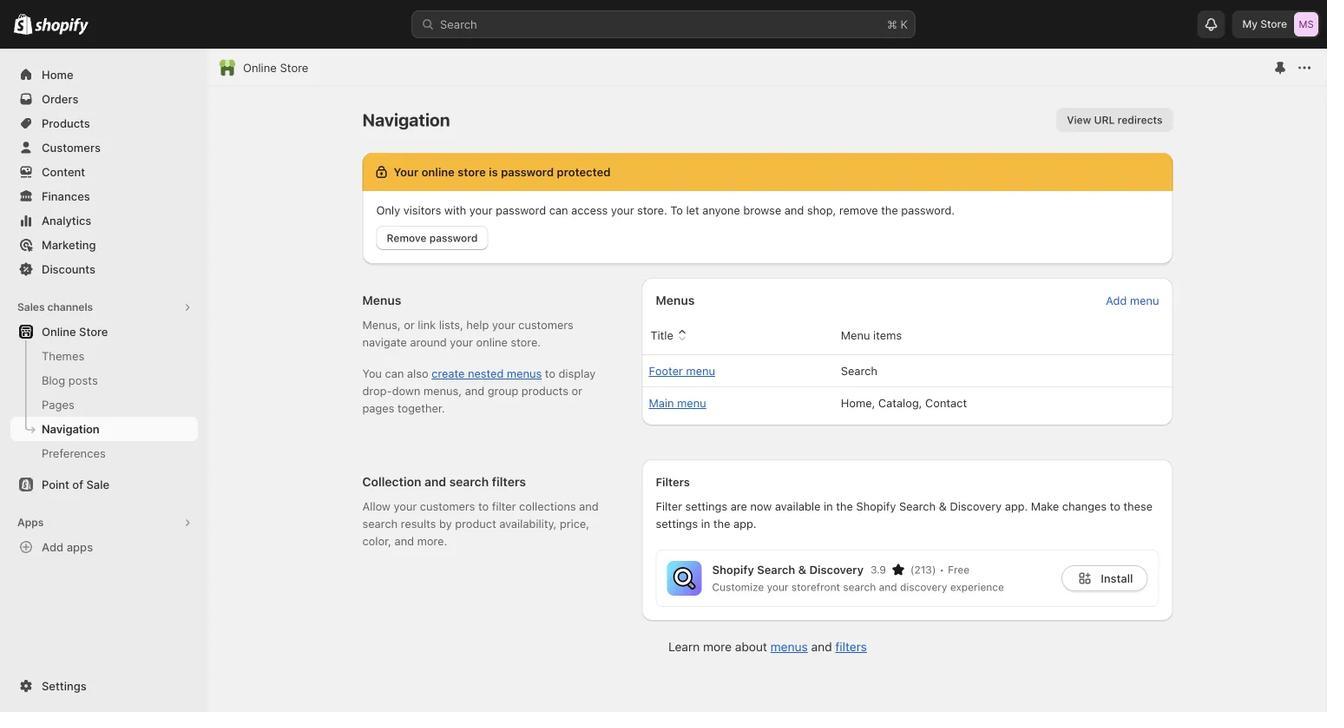 Task type: vqa. For each thing, say whether or not it's contained in the screenshot.
the right The Save
no



Task type: locate. For each thing, give the bounding box(es) containing it.
0 horizontal spatial store
[[79, 325, 108, 338]]

1 horizontal spatial online store
[[243, 61, 309, 74]]

0 horizontal spatial shopify image
[[14, 14, 32, 35]]

sales
[[17, 301, 45, 313]]

1 horizontal spatial store
[[280, 61, 309, 74]]

⌘
[[887, 17, 898, 31]]

1 horizontal spatial online
[[243, 61, 277, 74]]

blog posts link
[[10, 368, 198, 393]]

0 horizontal spatial online store link
[[10, 320, 198, 344]]

2 horizontal spatial store
[[1261, 18, 1288, 30]]

online right online store icon
[[243, 61, 277, 74]]

online store link down channels
[[10, 320, 198, 344]]

navigation link
[[10, 417, 198, 441]]

store
[[1261, 18, 1288, 30], [280, 61, 309, 74], [79, 325, 108, 338]]

online store down channels
[[42, 325, 108, 338]]

online store link
[[243, 59, 309, 76], [10, 320, 198, 344]]

online store link right online store icon
[[243, 59, 309, 76]]

my
[[1243, 18, 1258, 30]]

online down sales channels
[[42, 325, 76, 338]]

settings
[[42, 679, 87, 693]]

my store image
[[1295, 12, 1319, 36]]

home link
[[10, 63, 198, 87]]

0 vertical spatial online
[[243, 61, 277, 74]]

store right online store icon
[[280, 61, 309, 74]]

apps
[[67, 540, 93, 554]]

1 horizontal spatial online store link
[[243, 59, 309, 76]]

online store right online store icon
[[243, 61, 309, 74]]

online
[[243, 61, 277, 74], [42, 325, 76, 338]]

pages
[[42, 398, 75, 411]]

finances
[[42, 189, 90, 203]]

online store
[[243, 61, 309, 74], [42, 325, 108, 338]]

finances link
[[10, 184, 198, 208]]

1 vertical spatial online store
[[42, 325, 108, 338]]

pages link
[[10, 393, 198, 417]]

shopify image
[[14, 14, 32, 35], [35, 18, 89, 35]]

0 horizontal spatial online
[[42, 325, 76, 338]]

preferences link
[[10, 441, 198, 465]]

sales channels
[[17, 301, 93, 313]]

preferences
[[42, 446, 106, 460]]

point of sale button
[[0, 472, 208, 497]]

store right my
[[1261, 18, 1288, 30]]

store down sales channels button
[[79, 325, 108, 338]]

content
[[42, 165, 85, 178]]

discounts
[[42, 262, 96, 276]]

0 vertical spatial online store link
[[243, 59, 309, 76]]

2 vertical spatial store
[[79, 325, 108, 338]]

sales channels button
[[10, 295, 198, 320]]

1 vertical spatial online store link
[[10, 320, 198, 344]]

analytics
[[42, 214, 91, 227]]

add
[[42, 540, 64, 554]]

channels
[[47, 301, 93, 313]]

blog posts
[[42, 373, 98, 387]]

0 vertical spatial online store
[[243, 61, 309, 74]]



Task type: describe. For each thing, give the bounding box(es) containing it.
marketing link
[[10, 233, 198, 257]]

discounts link
[[10, 257, 198, 281]]

1 horizontal spatial shopify image
[[35, 18, 89, 35]]

orders
[[42, 92, 79, 106]]

customers link
[[10, 135, 198, 160]]

k
[[901, 17, 908, 31]]

online store image
[[219, 59, 236, 76]]

of
[[72, 478, 83, 491]]

apps button
[[10, 511, 198, 535]]

products
[[42, 116, 90, 130]]

0 horizontal spatial online store
[[42, 325, 108, 338]]

orders link
[[10, 87, 198, 111]]

add apps
[[42, 540, 93, 554]]

1 vertical spatial online
[[42, 325, 76, 338]]

sale
[[86, 478, 109, 491]]

navigation
[[42, 422, 100, 435]]

add apps button
[[10, 535, 198, 559]]

blog
[[42, 373, 65, 387]]

themes
[[42, 349, 84, 363]]

point of sale link
[[10, 472, 198, 497]]

analytics link
[[10, 208, 198, 233]]

my store
[[1243, 18, 1288, 30]]

products link
[[10, 111, 198, 135]]

themes link
[[10, 344, 198, 368]]

point
[[42, 478, 69, 491]]

search
[[440, 17, 477, 31]]

settings link
[[10, 674, 198, 698]]

customers
[[42, 141, 101, 154]]

home
[[42, 68, 73, 81]]

posts
[[68, 373, 98, 387]]

marketing
[[42, 238, 96, 251]]

point of sale
[[42, 478, 109, 491]]

1 vertical spatial store
[[280, 61, 309, 74]]

apps
[[17, 516, 44, 529]]

⌘ k
[[887, 17, 908, 31]]

0 vertical spatial store
[[1261, 18, 1288, 30]]

content link
[[10, 160, 198, 184]]



